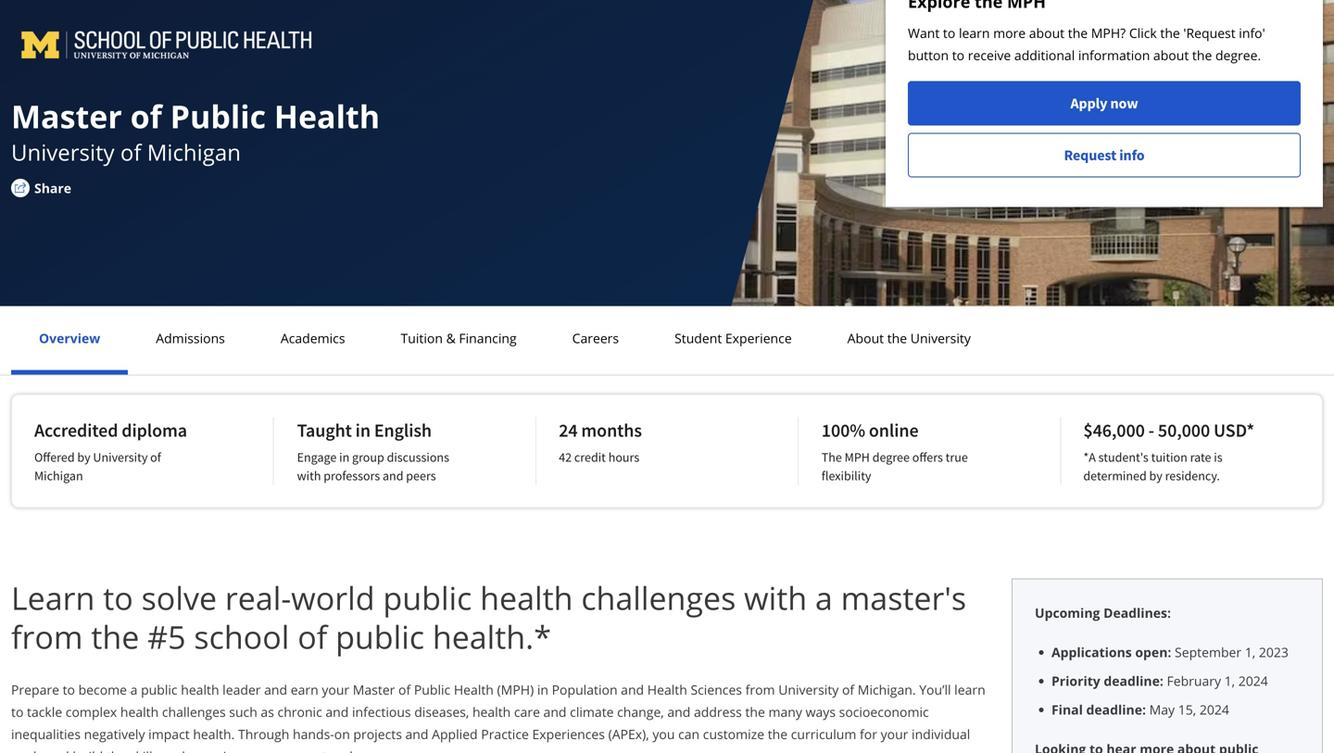 Task type: locate. For each thing, give the bounding box(es) containing it.
1 horizontal spatial 1,
[[1245, 643, 1256, 661]]

learn up receive
[[959, 24, 990, 42]]

2 horizontal spatial in
[[537, 681, 548, 699]]

2 horizontal spatial your
[[881, 725, 908, 743]]

0 horizontal spatial in
[[339, 449, 349, 466]]

can
[[678, 725, 700, 743]]

about
[[1029, 24, 1065, 42], [1153, 46, 1189, 64]]

deadline: left may
[[1086, 701, 1146, 718]]

a inside prepare to become a public health leader and earn your master of public health (mph) in population and health sciences from university of michigan. you'll learn to tackle complex health challenges such as chronic and infectious diseases, health care and climate change, and address the many ways socioeconomic inequalities negatively impact health. through hands-on projects and applied practice experiences (apex), you can customize the curriculum for your individual goals and build the skills and experience necessary to advance your career.
[[130, 681, 138, 699]]

1 vertical spatial list item
[[1052, 671, 1300, 691]]

2 vertical spatial list item
[[1052, 700, 1300, 719]]

with inside taught in english engage in group discussions with professors and peers
[[297, 467, 321, 484]]

hours
[[608, 449, 639, 466]]

share button
[[11, 178, 99, 198]]

university up share button
[[11, 137, 115, 167]]

the down 'request
[[1192, 46, 1212, 64]]

1 horizontal spatial challenges
[[581, 576, 736, 619]]

3 list item from the top
[[1052, 700, 1300, 719]]

to left tackle
[[11, 703, 24, 721]]

university down diploma
[[93, 449, 148, 466]]

such
[[229, 703, 257, 721]]

accredited diploma offered by university of michigan
[[34, 419, 187, 484]]

residency.
[[1165, 467, 1220, 484]]

0 horizontal spatial michigan
[[34, 467, 83, 484]]

0 vertical spatial about
[[1029, 24, 1065, 42]]

with
[[297, 467, 321, 484], [744, 576, 807, 619]]

master's
[[841, 576, 966, 619]]

challenges
[[581, 576, 736, 619], [162, 703, 226, 721]]

1 vertical spatial 1,
[[1224, 672, 1235, 690]]

info
[[1119, 146, 1145, 164]]

in
[[355, 419, 371, 442], [339, 449, 349, 466], [537, 681, 548, 699]]

learn right the you'll
[[954, 681, 985, 699]]

health.*
[[433, 615, 551, 658]]

0 vertical spatial list item
[[1052, 643, 1300, 662]]

0 vertical spatial master
[[11, 95, 122, 138]]

on
[[334, 725, 350, 743]]

1, left 2023
[[1245, 643, 1256, 661]]

0 vertical spatial in
[[355, 419, 371, 442]]

university up "ways"
[[778, 681, 839, 699]]

0 vertical spatial michigan
[[147, 137, 241, 167]]

1 vertical spatial with
[[744, 576, 807, 619]]

list item down the priority deadline: february 1, 2024
[[1052, 700, 1300, 719]]

1 horizontal spatial michigan
[[147, 137, 241, 167]]

a left the master's at the right bottom of page
[[815, 576, 833, 619]]

1 vertical spatial learn
[[954, 681, 985, 699]]

in up the care
[[537, 681, 548, 699]]

0 horizontal spatial master
[[11, 95, 122, 138]]

public
[[383, 576, 472, 619], [335, 615, 424, 658], [141, 681, 178, 699]]

solve
[[141, 576, 217, 619]]

the right click
[[1160, 24, 1180, 42]]

from up many
[[745, 681, 775, 699]]

deadline: for priority deadline:
[[1104, 672, 1164, 690]]

1 vertical spatial about
[[1153, 46, 1189, 64]]

many
[[769, 703, 802, 721]]

and down impact at the left bottom
[[162, 748, 185, 753]]

and inside taught in english engage in group discussions with professors and peers
[[383, 467, 403, 484]]

1 vertical spatial deadline:
[[1086, 701, 1146, 718]]

1 vertical spatial challenges
[[162, 703, 226, 721]]

1 vertical spatial by
[[1149, 467, 1163, 484]]

0 vertical spatial with
[[297, 467, 321, 484]]

additional
[[1014, 46, 1075, 64]]

1 horizontal spatial a
[[815, 576, 833, 619]]

0 horizontal spatial by
[[77, 449, 90, 466]]

change,
[[617, 703, 664, 721]]

your down projects
[[391, 748, 419, 753]]

the left #5 on the left bottom of the page
[[91, 615, 139, 658]]

earn
[[291, 681, 318, 699]]

academics
[[281, 329, 345, 347]]

school
[[194, 615, 289, 658]]

about down click
[[1153, 46, 1189, 64]]

(apex),
[[608, 725, 649, 743]]

by down tuition
[[1149, 467, 1163, 484]]

admissions
[[156, 329, 225, 347]]

2 vertical spatial in
[[537, 681, 548, 699]]

public down university of michigan image
[[170, 95, 266, 138]]

by down accredited
[[77, 449, 90, 466]]

$46,000
[[1083, 419, 1145, 442]]

and left peers
[[383, 467, 403, 484]]

request info
[[1064, 146, 1145, 164]]

0 vertical spatial 2024
[[1238, 672, 1268, 690]]

of inside learn to solve real-world public health challenges with a master's from the #5 school of public health.*
[[298, 615, 327, 658]]

customize
[[703, 725, 764, 743]]

months
[[581, 419, 642, 442]]

0 vertical spatial a
[[815, 576, 833, 619]]

deadline:
[[1104, 672, 1164, 690], [1086, 701, 1146, 718]]

0 vertical spatial challenges
[[581, 576, 736, 619]]

address
[[694, 703, 742, 721]]

in up professors
[[339, 449, 349, 466]]

2 vertical spatial your
[[391, 748, 419, 753]]

1, right february at the bottom right of the page
[[1224, 672, 1235, 690]]

info'
[[1239, 24, 1265, 42]]

master inside master of public health university of michigan
[[11, 95, 122, 138]]

from inside learn to solve real-world public health challenges with a master's from the #5 school of public health.*
[[11, 615, 83, 658]]

student's
[[1098, 449, 1149, 466]]

become
[[78, 681, 127, 699]]

0 horizontal spatial public
[[170, 95, 266, 138]]

michigan inside master of public health university of michigan
[[147, 137, 241, 167]]

1, for february
[[1224, 672, 1235, 690]]

and
[[383, 467, 403, 484], [264, 681, 287, 699], [621, 681, 644, 699], [326, 703, 349, 721], [543, 703, 567, 721], [667, 703, 691, 721], [405, 725, 428, 743], [46, 748, 69, 753], [162, 748, 185, 753]]

the right about
[[887, 329, 907, 347]]

by inside accredited diploma offered by university of michigan
[[77, 449, 90, 466]]

2024 right 15,
[[1200, 701, 1229, 718]]

0 horizontal spatial a
[[130, 681, 138, 699]]

0 vertical spatial from
[[11, 615, 83, 658]]

information
[[1078, 46, 1150, 64]]

1 vertical spatial master
[[353, 681, 395, 699]]

professors
[[324, 467, 380, 484]]

0 vertical spatial deadline:
[[1104, 672, 1164, 690]]

request
[[1064, 146, 1117, 164]]

1 horizontal spatial with
[[744, 576, 807, 619]]

0 horizontal spatial about
[[1029, 24, 1065, 42]]

0 vertical spatial by
[[77, 449, 90, 466]]

1 horizontal spatial 2024
[[1238, 672, 1268, 690]]

michigan inside accredited diploma offered by university of michigan
[[34, 467, 83, 484]]

by inside $46,000 - 50,000 usd* *a student's tuition rate is determined by residency.
[[1149, 467, 1163, 484]]

1 vertical spatial from
[[745, 681, 775, 699]]

health up practice
[[472, 703, 511, 721]]

1 vertical spatial michigan
[[34, 467, 83, 484]]

careers
[[572, 329, 619, 347]]

accredited
[[34, 419, 118, 442]]

1 vertical spatial 2024
[[1200, 701, 1229, 718]]

master
[[11, 95, 122, 138], [353, 681, 395, 699]]

population
[[552, 681, 618, 699]]

health
[[480, 576, 573, 619], [181, 681, 219, 699], [120, 703, 159, 721], [472, 703, 511, 721]]

2 list item from the top
[[1052, 671, 1300, 691]]

english
[[374, 419, 432, 442]]

0 horizontal spatial 1,
[[1224, 672, 1235, 690]]

master up share button
[[11, 95, 122, 138]]

to inside learn to solve real-world public health challenges with a master's from the #5 school of public health.*
[[103, 576, 133, 619]]

1 vertical spatial in
[[339, 449, 349, 466]]

in up "group"
[[355, 419, 371, 442]]

list item up the priority deadline: february 1, 2024
[[1052, 643, 1300, 662]]

1 vertical spatial your
[[881, 725, 908, 743]]

2024 down 2023
[[1238, 672, 1268, 690]]

1 horizontal spatial from
[[745, 681, 775, 699]]

the left mph? on the top right
[[1068, 24, 1088, 42]]

public up diseases,
[[414, 681, 450, 699]]

2024 for final deadline: may 15, 2024
[[1200, 701, 1229, 718]]

may
[[1149, 701, 1175, 718]]

admissions link
[[150, 329, 231, 347]]

tuition & financing link
[[395, 329, 522, 347]]

by
[[77, 449, 90, 466], [1149, 467, 1163, 484]]

master up infectious
[[353, 681, 395, 699]]

learn inside want to learn more about the mph? click the 'request info' button to receive additional information about the degree.
[[959, 24, 990, 42]]

chronic
[[278, 703, 322, 721]]

to
[[943, 24, 955, 42], [952, 46, 965, 64], [103, 576, 133, 619], [63, 681, 75, 699], [11, 703, 24, 721], [322, 748, 334, 753]]

public inside prepare to become a public health leader and earn your master of public health (mph) in population and health sciences from university of michigan. you'll learn to tackle complex health challenges such as chronic and infectious diseases, health care and climate change, and address the many ways socioeconomic inequalities negatively impact health. through hands-on projects and applied practice experiences (apex), you can customize the curriculum for your individual goals and build the skills and experience necessary to advance your career.
[[141, 681, 178, 699]]

priority deadline: february 1, 2024
[[1052, 672, 1268, 690]]

student experience
[[675, 329, 792, 347]]

0 horizontal spatial with
[[297, 467, 321, 484]]

1 list item from the top
[[1052, 643, 1300, 662]]

deadline: for final deadline:
[[1086, 701, 1146, 718]]

sciences
[[691, 681, 742, 699]]

about up additional at the top right
[[1029, 24, 1065, 42]]

deadline: up final deadline: may 15, 2024
[[1104, 672, 1164, 690]]

1,
[[1245, 643, 1256, 661], [1224, 672, 1235, 690]]

list item
[[1052, 643, 1300, 662], [1052, 671, 1300, 691], [1052, 700, 1300, 719]]

1 horizontal spatial by
[[1149, 467, 1163, 484]]

taught
[[297, 419, 352, 442]]

health up (mph)
[[480, 576, 573, 619]]

2023
[[1259, 643, 1289, 661]]

the inside learn to solve real-world public health challenges with a master's from the #5 school of public health.*
[[91, 615, 139, 658]]

rate
[[1190, 449, 1211, 466]]

challenges inside prepare to become a public health leader and earn your master of public health (mph) in population and health sciences from university of michigan. you'll learn to tackle complex health challenges such as chronic and infectious diseases, health care and climate change, and address the many ways socioeconomic inequalities negatively impact health. through hands-on projects and applied practice experiences (apex), you can customize the curriculum for your individual goals and build the skills and experience necessary to advance your career.
[[162, 703, 226, 721]]

1 vertical spatial a
[[130, 681, 138, 699]]

from up prepare
[[11, 615, 83, 658]]

0 vertical spatial public
[[170, 95, 266, 138]]

1 horizontal spatial in
[[355, 419, 371, 442]]

public
[[170, 95, 266, 138], [414, 681, 450, 699]]

master of public health university of michigan
[[11, 95, 380, 167]]

0 horizontal spatial your
[[322, 681, 349, 699]]

0 vertical spatial learn
[[959, 24, 990, 42]]

university of michigan image
[[11, 23, 322, 67]]

1 horizontal spatial public
[[414, 681, 450, 699]]

health inside learn to solve real-world public health challenges with a master's from the #5 school of public health.*
[[480, 576, 573, 619]]

#5
[[147, 615, 186, 658]]

0 horizontal spatial challenges
[[162, 703, 226, 721]]

0 horizontal spatial health
[[274, 95, 380, 138]]

list
[[1042, 643, 1300, 719]]

0 horizontal spatial from
[[11, 615, 83, 658]]

world
[[291, 576, 375, 619]]

group
[[352, 449, 384, 466]]

1 horizontal spatial your
[[391, 748, 419, 753]]

your down socioeconomic
[[881, 725, 908, 743]]

real-
[[225, 576, 291, 619]]

is
[[1214, 449, 1223, 466]]

diploma
[[122, 419, 187, 442]]

0 vertical spatial 1,
[[1245, 643, 1256, 661]]

1 vertical spatial public
[[414, 681, 450, 699]]

to left solve
[[103, 576, 133, 619]]

list item down the applications open: september 1, 2023
[[1052, 671, 1300, 691]]

and down inequalities
[[46, 748, 69, 753]]

you
[[653, 725, 675, 743]]

0 horizontal spatial 2024
[[1200, 701, 1229, 718]]

1 horizontal spatial master
[[353, 681, 395, 699]]

the
[[822, 449, 842, 466]]

learn
[[11, 576, 95, 619]]

list item containing applications open:
[[1052, 643, 1300, 662]]

a right the become
[[130, 681, 138, 699]]

february
[[1167, 672, 1221, 690]]

negatively
[[84, 725, 145, 743]]

credit
[[574, 449, 606, 466]]

your right earn
[[322, 681, 349, 699]]

2024
[[1238, 672, 1268, 690], [1200, 701, 1229, 718]]



Task type: describe. For each thing, give the bounding box(es) containing it.
from inside prepare to become a public health leader and earn your master of public health (mph) in population and health sciences from university of michigan. you'll learn to tackle complex health challenges such as chronic and infectious diseases, health care and climate change, and address the many ways socioeconomic inequalities negatively impact health. through hands-on projects and applied practice experiences (apex), you can customize the curriculum for your individual goals and build the skills and experience necessary to advance your career.
[[745, 681, 775, 699]]

experiences
[[532, 725, 605, 743]]

$46,000 - 50,000 usd* *a student's tuition rate is determined by residency.
[[1083, 419, 1255, 484]]

24
[[559, 419, 578, 442]]

want to learn more about the mph? click the 'request info' button to receive additional information about the degree.
[[908, 24, 1265, 64]]

taught in english engage in group discussions with professors and peers
[[297, 419, 449, 484]]

offers
[[912, 449, 943, 466]]

offered
[[34, 449, 75, 466]]

advance
[[338, 748, 388, 753]]

(mph)
[[497, 681, 534, 699]]

the left many
[[745, 703, 765, 721]]

public inside prepare to become a public health leader and earn your master of public health (mph) in population and health sciences from university of michigan. you'll learn to tackle complex health challenges such as chronic and infectious diseases, health care and climate change, and address the many ways socioeconomic inequalities negatively impact health. through hands-on projects and applied practice experiences (apex), you can customize the curriculum for your individual goals and build the skills and experience necessary to advance your career.
[[414, 681, 450, 699]]

socioeconomic
[[839, 703, 929, 721]]

request info button
[[908, 133, 1301, 177]]

applied
[[432, 725, 478, 743]]

impact
[[148, 725, 190, 743]]

student
[[675, 329, 722, 347]]

and up experiences
[[543, 703, 567, 721]]

to up "complex"
[[63, 681, 75, 699]]

university right about
[[911, 329, 971, 347]]

now
[[1110, 94, 1138, 113]]

a inside learn to solve real-world public health challenges with a master's from the #5 school of public health.*
[[815, 576, 833, 619]]

academics link
[[275, 329, 351, 347]]

career.
[[422, 748, 464, 753]]

to right want
[[943, 24, 955, 42]]

'request
[[1183, 24, 1236, 42]]

usd*
[[1214, 419, 1255, 442]]

necessary
[[258, 748, 319, 753]]

want
[[908, 24, 940, 42]]

deadlines:
[[1103, 604, 1171, 622]]

2 horizontal spatial health
[[647, 681, 687, 699]]

to down on
[[322, 748, 334, 753]]

curriculum
[[791, 725, 856, 743]]

share
[[34, 179, 71, 197]]

and up on
[[326, 703, 349, 721]]

list item containing final deadline:
[[1052, 700, 1300, 719]]

infectious
[[352, 703, 411, 721]]

the down negatively
[[106, 748, 126, 753]]

you'll
[[919, 681, 951, 699]]

university inside prepare to become a public health leader and earn your master of public health (mph) in population and health sciences from university of michigan. you'll learn to tackle complex health challenges such as chronic and infectious diseases, health care and climate change, and address the many ways socioeconomic inequalities negatively impact health. through hands-on projects and applied practice experiences (apex), you can customize the curriculum for your individual goals and build the skills and experience necessary to advance your career.
[[778, 681, 839, 699]]

health up negatively
[[120, 703, 159, 721]]

ways
[[806, 703, 836, 721]]

tuition
[[1151, 449, 1188, 466]]

through
[[238, 725, 289, 743]]

the down many
[[768, 725, 788, 743]]

flexibility
[[822, 467, 871, 484]]

apply now button
[[908, 81, 1301, 126]]

health inside master of public health university of michigan
[[274, 95, 380, 138]]

list containing applications open:
[[1042, 643, 1300, 719]]

about
[[847, 329, 884, 347]]

and up as
[[264, 681, 287, 699]]

100% online the mph degree offers true flexibility
[[822, 419, 968, 484]]

careers link
[[567, 329, 625, 347]]

peers
[[406, 467, 436, 484]]

1 horizontal spatial health
[[454, 681, 494, 699]]

degree
[[872, 449, 910, 466]]

1, for september
[[1245, 643, 1256, 661]]

leader
[[223, 681, 261, 699]]

of inside accredited diploma offered by university of michigan
[[150, 449, 161, 466]]

public inside master of public health university of michigan
[[170, 95, 266, 138]]

receive
[[968, 46, 1011, 64]]

financing
[[459, 329, 517, 347]]

and up "can"
[[667, 703, 691, 721]]

list item containing priority deadline:
[[1052, 671, 1300, 691]]

care
[[514, 703, 540, 721]]

-
[[1149, 419, 1154, 442]]

with inside learn to solve real-world public health challenges with a master's from the #5 school of public health.*
[[744, 576, 807, 619]]

discussions
[[387, 449, 449, 466]]

click
[[1129, 24, 1157, 42]]

42
[[559, 449, 572, 466]]

inequalities
[[11, 725, 81, 743]]

determined
[[1083, 467, 1147, 484]]

0 vertical spatial your
[[322, 681, 349, 699]]

about the university
[[847, 329, 971, 347]]

michigan for public
[[147, 137, 241, 167]]

and up change,
[[621, 681, 644, 699]]

for
[[860, 725, 877, 743]]

apply
[[1071, 94, 1108, 113]]

health.
[[193, 725, 235, 743]]

50,000
[[1158, 419, 1210, 442]]

final deadline: may 15, 2024
[[1052, 701, 1229, 718]]

michigan.
[[858, 681, 916, 699]]

open:
[[1135, 643, 1171, 661]]

engage
[[297, 449, 337, 466]]

prepare
[[11, 681, 59, 699]]

climate
[[570, 703, 614, 721]]

tackle
[[27, 703, 62, 721]]

1 horizontal spatial about
[[1153, 46, 1189, 64]]

master inside prepare to become a public health leader and earn your master of public health (mph) in population and health sciences from university of michigan. you'll learn to tackle complex health challenges such as chronic and infectious diseases, health care and climate change, and address the many ways socioeconomic inequalities negatively impact health. through hands-on projects and applied practice experiences (apex), you can customize the curriculum for your individual goals and build the skills and experience necessary to advance your career.
[[353, 681, 395, 699]]

learn inside prepare to become a public health leader and earn your master of public health (mph) in population and health sciences from university of michigan. you'll learn to tackle complex health challenges such as chronic and infectious diseases, health care and climate change, and address the many ways socioeconomic inequalities negatively impact health. through hands-on projects and applied practice experiences (apex), you can customize the curriculum for your individual goals and build the skills and experience necessary to advance your career.
[[954, 681, 985, 699]]

mph?
[[1091, 24, 1126, 42]]

projects
[[353, 725, 402, 743]]

challenges inside learn to solve real-world public health challenges with a master's from the #5 school of public health.*
[[581, 576, 736, 619]]

to right button
[[952, 46, 965, 64]]

student experience link
[[669, 329, 797, 347]]

michigan for offered
[[34, 467, 83, 484]]

experience
[[188, 748, 255, 753]]

individual
[[912, 725, 970, 743]]

true
[[946, 449, 968, 466]]

health left leader
[[181, 681, 219, 699]]

university inside master of public health university of michigan
[[11, 137, 115, 167]]

and up career.
[[405, 725, 428, 743]]

tuition & financing
[[401, 329, 517, 347]]

prepare to become a public health leader and earn your master of public health (mph) in population and health sciences from university of michigan. you'll learn to tackle complex health challenges such as chronic and infectious diseases, health care and climate change, and address the many ways socioeconomic inequalities negatively impact health. through hands-on projects and applied practice experiences (apex), you can customize the curriculum for your individual goals and build the skills and experience necessary to advance your career.
[[11, 681, 985, 753]]

hands-
[[293, 725, 334, 743]]

university inside accredited diploma offered by university of michigan
[[93, 449, 148, 466]]

upcoming deadlines:
[[1035, 604, 1171, 622]]

button
[[908, 46, 949, 64]]

experience
[[725, 329, 792, 347]]

2024 for priority deadline: february 1, 2024
[[1238, 672, 1268, 690]]

final
[[1052, 701, 1083, 718]]

learn to solve real-world public health challenges with a master's from the #5 school of public health.*
[[11, 576, 966, 658]]

degree.
[[1215, 46, 1261, 64]]

practice
[[481, 725, 529, 743]]

september
[[1175, 643, 1242, 661]]

in inside prepare to become a public health leader and earn your master of public health (mph) in population and health sciences from university of michigan. you'll learn to tackle complex health challenges such as chronic and infectious diseases, health care and climate change, and address the many ways socioeconomic inequalities negatively impact health. through hands-on projects and applied practice experiences (apex), you can customize the curriculum for your individual goals and build the skills and experience necessary to advance your career.
[[537, 681, 548, 699]]



Task type: vqa. For each thing, say whether or not it's contained in the screenshot.
"you"
yes



